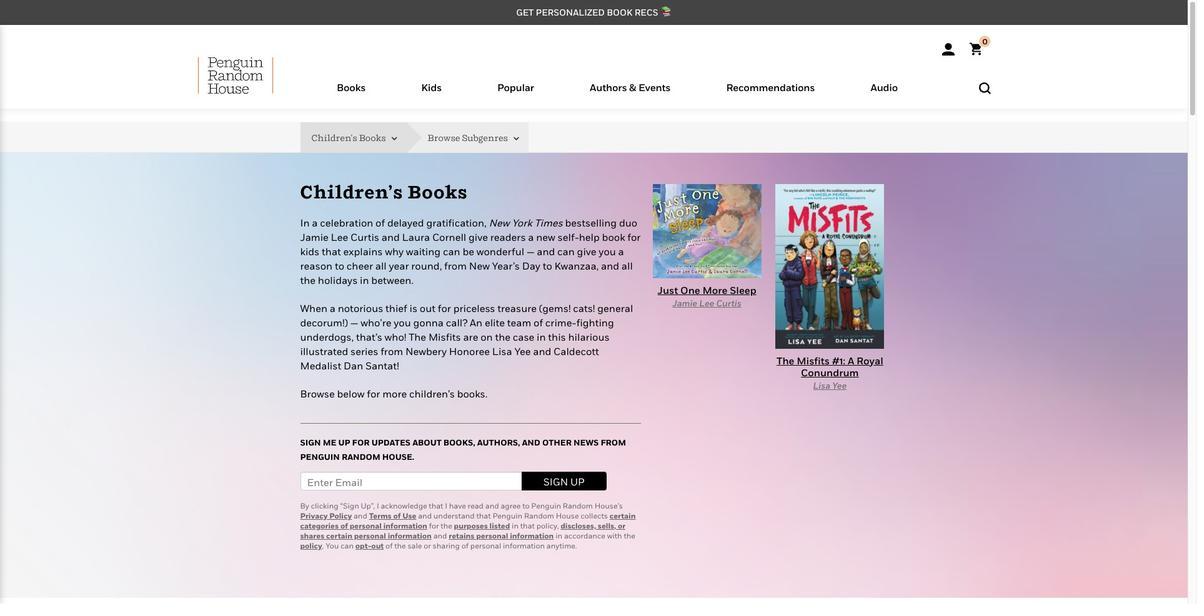 Task type: locate. For each thing, give the bounding box(es) containing it.
popular
[[497, 81, 534, 94]]

for down the understand
[[429, 522, 439, 531]]

day
[[522, 260, 540, 272]]

understand
[[434, 512, 475, 521]]

just
[[658, 284, 678, 297]]

1 horizontal spatial to
[[522, 502, 530, 511]]

0 vertical spatial lisa
[[492, 345, 512, 358]]

certain categories of personal information link
[[300, 512, 636, 531]]

0 vertical spatial lee
[[331, 231, 348, 244]]

0 horizontal spatial out
[[371, 542, 384, 551]]

browse left the subgenres
[[428, 132, 460, 143]]

information
[[383, 522, 427, 531], [388, 532, 432, 541], [510, 532, 554, 541], [503, 542, 545, 551]]

1 horizontal spatial —
[[527, 245, 535, 258]]

children's down books link
[[311, 132, 357, 143]]

times
[[535, 217, 563, 229]]

1 vertical spatial certain
[[326, 532, 352, 541]]

and up "why"
[[382, 231, 400, 244]]

0 vertical spatial or
[[618, 522, 626, 531]]

1 horizontal spatial give
[[577, 245, 597, 258]]

1 vertical spatial yee
[[832, 381, 847, 391]]

lee
[[331, 231, 348, 244], [699, 298, 714, 309]]

1 all from the left
[[375, 260, 387, 272]]

below
[[337, 388, 365, 401]]

a inside when a notorious thief is out for priceless treasure (gems! cats! general decorum!) — who're you gonna call? an elite team of crime-fighting underdogs, that's who! the misfits are on the case in this hilarious illustrated series from newbery honoree lisa yee and caldecott medalist dan santat!
[[330, 303, 335, 315]]

cheer
[[347, 260, 373, 272]]

misfits down call? on the bottom left of page
[[429, 331, 461, 344]]

0 vertical spatial browse
[[428, 132, 460, 143]]

random up house
[[563, 502, 593, 511]]

penguin down agree
[[493, 512, 522, 521]]

kwanzaa,
[[555, 260, 599, 272]]

by clicking "sign up", i acknowledge that i have read and agree to penguin random house's privacy policy and terms of use and understand that penguin random house collects
[[300, 502, 623, 521]]

read
[[468, 502, 484, 511]]

2 horizontal spatial from
[[601, 438, 626, 448]]

1 horizontal spatial jamie
[[673, 298, 697, 309]]

browse down the medalist
[[300, 388, 335, 401]]

2 vertical spatial from
[[601, 438, 626, 448]]

1 vertical spatial you
[[394, 317, 411, 329]]

1 vertical spatial up
[[570, 476, 585, 489]]

or right sale
[[424, 542, 431, 551]]

for down duo
[[628, 231, 641, 244]]

personal up the opt-out link
[[354, 532, 386, 541]]

0 horizontal spatial curtis
[[351, 231, 379, 244]]

information down retains personal information link
[[503, 542, 545, 551]]

out down terms
[[371, 542, 384, 551]]

1 vertical spatial or
[[424, 542, 431, 551]]

the misfits #1: a royal conundrum link
[[776, 185, 884, 379]]

0 vertical spatial certain
[[610, 512, 636, 521]]

browse subgenres
[[428, 132, 510, 143]]

information down use
[[383, 522, 427, 531]]

of down the policy on the bottom of the page
[[341, 522, 348, 531]]

jamie lee curtis
[[673, 298, 742, 309]]

Enter Email email field
[[300, 472, 522, 491]]

0 horizontal spatial you
[[394, 317, 411, 329]]

0 vertical spatial out
[[420, 303, 436, 315]]

waiting
[[406, 245, 441, 258]]

0 vertical spatial penguin
[[300, 452, 340, 462]]

shares
[[300, 532, 324, 541]]

categories
[[300, 522, 339, 531]]

or up the with
[[618, 522, 626, 531]]

1 vertical spatial misfits
[[797, 355, 830, 367]]

0 vertical spatial you
[[599, 245, 616, 258]]

0 horizontal spatial sign
[[300, 438, 321, 448]]

1 horizontal spatial i
[[445, 502, 447, 511]]

for left updates
[[352, 438, 370, 448]]

bestselling
[[565, 217, 617, 229]]

—
[[527, 245, 535, 258], [350, 317, 358, 329]]

personalized
[[536, 7, 605, 17]]

1 horizontal spatial penguin
[[493, 512, 522, 521]]

certain down house's
[[610, 512, 636, 521]]

the misfits #1: a royal conundrum
[[777, 355, 883, 379]]

can inside and retains personal information in accordance with the policy . you can opt-out of the sale or sharing of personal information anytime.
[[341, 542, 354, 551]]

caldecott
[[554, 345, 599, 358]]

i
[[377, 502, 379, 511], [445, 502, 447, 511]]

up
[[338, 438, 350, 448], [570, 476, 585, 489]]

for up call? on the bottom left of page
[[438, 303, 451, 315]]

jamie down "one"
[[673, 298, 697, 309]]

personal down terms
[[350, 522, 382, 531]]

1 horizontal spatial the
[[777, 355, 794, 367]]

notorious
[[338, 303, 383, 315]]

sign inside button
[[543, 476, 568, 489]]

"sign
[[340, 502, 359, 511]]

0 vertical spatial curtis
[[351, 231, 379, 244]]

0 vertical spatial up
[[338, 438, 350, 448]]

give down help
[[577, 245, 597, 258]]

1 horizontal spatial misfits
[[797, 355, 830, 367]]

angle down image
[[388, 134, 397, 143]]

out
[[420, 303, 436, 315], [371, 542, 384, 551]]

— up 'day' at the top of the page
[[527, 245, 535, 258]]

books up in a celebration of delayed gratification, new york times at the top left of page
[[408, 181, 468, 203]]

1 i from the left
[[377, 502, 379, 511]]

up up house
[[570, 476, 585, 489]]

all left year
[[375, 260, 387, 272]]

the left conundrum
[[777, 355, 794, 367]]

1 horizontal spatial you
[[599, 245, 616, 258]]

get
[[516, 7, 534, 17]]

popular button
[[470, 79, 562, 109]]

1 vertical spatial random
[[563, 502, 593, 511]]

2 horizontal spatial to
[[543, 260, 552, 272]]

1 horizontal spatial curtis
[[716, 298, 742, 309]]

book
[[602, 231, 625, 244]]

i left have
[[445, 502, 447, 511]]

0 vertical spatial children's books
[[311, 132, 388, 143]]

and down this
[[533, 345, 551, 358]]

readers
[[490, 231, 526, 244]]

1 horizontal spatial out
[[420, 303, 436, 315]]

that up reason
[[322, 245, 341, 258]]

a
[[848, 355, 854, 367]]

new up readers
[[489, 217, 510, 229]]

up inside button
[[570, 476, 585, 489]]

and left other
[[522, 438, 540, 448]]

0 vertical spatial —
[[527, 245, 535, 258]]

personal inside certain categories of personal information
[[350, 522, 382, 531]]

main navigation element
[[167, 57, 1021, 109]]

sign up house
[[543, 476, 568, 489]]

curtis up explains
[[351, 231, 379, 244]]

for left the more
[[367, 388, 380, 401]]

1 vertical spatial give
[[577, 245, 597, 258]]

0 horizontal spatial all
[[375, 260, 387, 272]]

children's inside field
[[311, 132, 357, 143]]

1 vertical spatial books
[[359, 132, 386, 143]]

penguin down me
[[300, 452, 340, 462]]

0 horizontal spatial misfits
[[429, 331, 461, 344]]

out inside and retains personal information in accordance with the policy . you can opt-out of the sale or sharing of personal information anytime.
[[371, 542, 384, 551]]

1 vertical spatial the
[[777, 355, 794, 367]]

1 horizontal spatial up
[[570, 476, 585, 489]]

curtis down "more" at the top right of page
[[716, 298, 742, 309]]

crime-
[[545, 317, 577, 329]]

curtis
[[351, 231, 379, 244], [716, 298, 742, 309]]

of left delayed
[[376, 217, 385, 229]]

the right the with
[[624, 532, 635, 541]]

curtis inside 'bestselling duo jamie lee curtis and laura cornell give readers a new self-help book for kids that explains why waiting can be wonderful — and can give you a reason to cheer all year round, from new year's day to kwanzaa, and all the holidays in between.'
[[351, 231, 379, 244]]

and up sharing
[[433, 532, 447, 541]]

in inside when a notorious thief is out for priceless treasure (gems! cats! general decorum!) — who're you gonna call? an elite team of crime-fighting underdogs, that's who! the misfits are on the case in this hilarious illustrated series from newbery honoree lisa yee and caldecott medalist dan santat!
[[537, 331, 546, 344]]

one
[[681, 284, 700, 297]]

information up sale
[[388, 532, 432, 541]]

sign left me
[[300, 438, 321, 448]]

jamie up kids
[[300, 231, 329, 244]]

can down cornell
[[443, 245, 460, 258]]

in right listed
[[512, 522, 519, 531]]

use
[[403, 512, 416, 521]]

authors & events
[[590, 81, 671, 94]]

from down be
[[444, 260, 467, 272]]

0 horizontal spatial lisa
[[492, 345, 512, 358]]

browse for browse subgenres
[[428, 132, 460, 143]]

0 vertical spatial misfits
[[429, 331, 461, 344]]

recommendations button
[[699, 79, 843, 109]]

illustrated
[[300, 345, 348, 358]]

browse inside browse subgenres field
[[428, 132, 460, 143]]

0 horizontal spatial can
[[341, 542, 354, 551]]

0 vertical spatial yee
[[515, 345, 531, 358]]

1 vertical spatial new
[[469, 260, 490, 272]]

for inside when a notorious thief is out for priceless treasure (gems! cats! general decorum!) — who're you gonna call? an elite team of crime-fighting underdogs, that's who! the misfits are on the case in this hilarious illustrated series from newbery honoree lisa yee and caldecott medalist dan santat!
[[438, 303, 451, 315]]

to right 'day' at the top of the page
[[543, 260, 552, 272]]

the up newbery
[[409, 331, 426, 344]]

1 vertical spatial penguin
[[531, 502, 561, 511]]

misfits inside when a notorious thief is out for priceless treasure (gems! cats! general decorum!) — who're you gonna call? an elite team of crime-fighting underdogs, that's who! the misfits are on the case in this hilarious illustrated series from newbery honoree lisa yee and caldecott medalist dan santat!
[[429, 331, 461, 344]]

in inside 'bestselling duo jamie lee curtis and laura cornell give readers a new self-help book for kids that explains why waiting can be wonderful — and can give you a reason to cheer all year round, from new year's day to kwanzaa, and all the holidays in between.'
[[360, 274, 369, 287]]

information inside certain categories of personal information
[[383, 522, 427, 531]]

0 horizontal spatial —
[[350, 317, 358, 329]]

a
[[312, 217, 318, 229], [528, 231, 534, 244], [618, 245, 624, 258], [330, 303, 335, 315]]

give up be
[[469, 231, 488, 244]]

children's books down books link
[[311, 132, 388, 143]]

books inside field
[[359, 132, 386, 143]]

york
[[512, 217, 532, 229]]

0 horizontal spatial up
[[338, 438, 350, 448]]

policy
[[329, 512, 352, 521]]

1 horizontal spatial sign
[[543, 476, 568, 489]]

browse by category or genre navigation
[[300, 122, 675, 153]]

children's books inside field
[[311, 132, 388, 143]]

a left new
[[528, 231, 534, 244]]

you down book
[[599, 245, 616, 258]]

children's books
[[311, 132, 388, 143], [300, 181, 468, 203]]

a up "decorum!)"
[[330, 303, 335, 315]]

from down who!
[[381, 345, 403, 358]]

1 horizontal spatial from
[[444, 260, 467, 272]]

0 horizontal spatial penguin
[[300, 452, 340, 462]]

of inside when a notorious thief is out for priceless treasure (gems! cats! general decorum!) — who're you gonna call? an elite team of crime-fighting underdogs, that's who! the misfits are on the case in this hilarious illustrated series from newbery honoree lisa yee and caldecott medalist dan santat!
[[534, 317, 543, 329]]

from right news
[[601, 438, 626, 448]]

random up policy,
[[524, 512, 554, 521]]

2 vertical spatial penguin
[[493, 512, 522, 521]]

2 horizontal spatial can
[[557, 245, 575, 258]]

browse
[[428, 132, 460, 143], [300, 388, 335, 401]]

new down be
[[469, 260, 490, 272]]

children's up celebration
[[300, 181, 403, 203]]

elite
[[485, 317, 505, 329]]

0 horizontal spatial from
[[381, 345, 403, 358]]

just one more sleep
[[658, 284, 756, 297]]

1 vertical spatial lee
[[699, 298, 714, 309]]

2 all from the left
[[622, 260, 633, 272]]

i right up",
[[377, 502, 379, 511]]

for inside 'bestselling duo jamie lee curtis and laura cornell give readers a new self-help book for kids that explains why waiting can be wonderful — and can give you a reason to cheer all year round, from new year's day to kwanzaa, and all the holidays in between.'
[[628, 231, 641, 244]]

random
[[342, 452, 380, 462], [563, 502, 593, 511], [524, 512, 554, 521]]

— inside 'bestselling duo jamie lee curtis and laura cornell give readers a new self-help book for kids that explains why waiting can be wonderful — and can give you a reason to cheer all year round, from new year's day to kwanzaa, and all the holidays in between.'
[[527, 245, 535, 258]]

to right agree
[[522, 502, 530, 511]]

0 vertical spatial jamie
[[300, 231, 329, 244]]

children's books up delayed
[[300, 181, 468, 203]]

0 horizontal spatial jamie
[[300, 231, 329, 244]]

books link
[[337, 81, 366, 109]]

in left this
[[537, 331, 546, 344]]

that inside 'bestselling duo jamie lee curtis and laura cornell give readers a new self-help book for kids that explains why waiting can be wonderful — and can give you a reason to cheer all year round, from new year's day to kwanzaa, and all the holidays in between.'
[[322, 245, 341, 258]]

0 horizontal spatial certain
[[326, 532, 352, 541]]

about
[[413, 438, 442, 448]]

updates
[[372, 438, 411, 448]]

0 horizontal spatial random
[[342, 452, 380, 462]]

in
[[360, 274, 369, 287], [537, 331, 546, 344], [512, 522, 519, 531], [556, 532, 562, 541]]

0 vertical spatial from
[[444, 260, 467, 272]]

from inside sign me up for updates about books, authors, and other news from penguin random house.
[[601, 438, 626, 448]]

0 vertical spatial books
[[337, 81, 366, 94]]

to
[[335, 260, 344, 272], [543, 260, 552, 272], [522, 502, 530, 511]]

the right on
[[495, 331, 511, 344]]

penguin inside sign me up for updates about books, authors, and other news from penguin random house.
[[300, 452, 340, 462]]

0 vertical spatial the
[[409, 331, 426, 344]]

audio button
[[843, 79, 926, 109]]

0 vertical spatial sign
[[300, 438, 321, 448]]

certain up you
[[326, 532, 352, 541]]

that
[[322, 245, 341, 258], [429, 502, 443, 511], [476, 512, 491, 521], [520, 522, 535, 531]]

policy,
[[537, 522, 559, 531]]

the inside the misfits #1: a royal conundrum
[[777, 355, 794, 367]]

of right the opt-out link
[[386, 542, 393, 551]]

the inside when a notorious thief is out for priceless treasure (gems! cats! general decorum!) — who're you gonna call? an elite team of crime-fighting underdogs, that's who! the misfits are on the case in this hilarious illustrated series from newbery honoree lisa yee and caldecott medalist dan santat!
[[409, 331, 426, 344]]

collects
[[581, 512, 608, 521]]

and down new
[[537, 245, 555, 258]]

penguin random house image
[[198, 57, 273, 94]]

0 vertical spatial children's
[[311, 132, 357, 143]]

1 horizontal spatial browse
[[428, 132, 460, 143]]

are
[[463, 331, 478, 344]]

1 horizontal spatial all
[[622, 260, 633, 272]]

misfits inside the misfits #1: a royal conundrum
[[797, 355, 830, 367]]

1 horizontal spatial or
[[618, 522, 626, 531]]

and right use
[[418, 512, 432, 521]]

information inside discloses, sells, or shares certain personal information
[[388, 532, 432, 541]]

me
[[323, 438, 336, 448]]

0 vertical spatial give
[[469, 231, 488, 244]]

1 vertical spatial out
[[371, 542, 384, 551]]

yee down the case
[[515, 345, 531, 358]]

fighting
[[577, 317, 614, 329]]

books up children's books field
[[337, 81, 366, 94]]

book
[[607, 7, 633, 17]]

— inside when a notorious thief is out for priceless treasure (gems! cats! general decorum!) — who're you gonna call? an elite team of crime-fighting underdogs, that's who! the misfits are on the case in this hilarious illustrated series from newbery honoree lisa yee and caldecott medalist dan santat!
[[350, 317, 358, 329]]

penguin up policy,
[[531, 502, 561, 511]]

the
[[300, 274, 316, 287], [495, 331, 511, 344], [441, 522, 452, 531], [624, 532, 635, 541], [394, 542, 406, 551]]

sign inside sign me up for updates about books, authors, and other news from penguin random house.
[[300, 438, 321, 448]]

random inside sign me up for updates about books, authors, and other news from penguin random house.
[[342, 452, 380, 462]]

more
[[703, 284, 728, 297]]

certain inside certain categories of personal information
[[610, 512, 636, 521]]

0 horizontal spatial i
[[377, 502, 379, 511]]

in up "anytime."
[[556, 532, 562, 541]]

— down notorious
[[350, 317, 358, 329]]

get personalized book recs 📚
[[516, 7, 672, 17]]

0 horizontal spatial lee
[[331, 231, 348, 244]]

can right you
[[341, 542, 354, 551]]

1 vertical spatial sign
[[543, 476, 568, 489]]

clicking
[[311, 502, 338, 511]]

just one more sleep link
[[653, 185, 762, 297]]

of down retains
[[462, 542, 469, 551]]

in down cheer
[[360, 274, 369, 287]]

0 horizontal spatial browse
[[300, 388, 335, 401]]

0 horizontal spatial or
[[424, 542, 431, 551]]

authors & events link
[[590, 81, 671, 109]]

kids
[[421, 81, 442, 94]]

thief
[[386, 303, 407, 315]]

and retains personal information in accordance with the policy . you can opt-out of the sale or sharing of personal information anytime.
[[300, 532, 635, 551]]

the down reason
[[300, 274, 316, 287]]

Children's Books field
[[311, 122, 425, 153]]

lisa down conundrum
[[813, 381, 830, 391]]

sign
[[300, 438, 321, 448], [543, 476, 568, 489]]

1 vertical spatial —
[[350, 317, 358, 329]]

dan
[[344, 360, 363, 372]]

all down book
[[622, 260, 633, 272]]

misfits left "#1:"
[[797, 355, 830, 367]]

angle down image
[[510, 134, 519, 143]]

of right team
[[534, 317, 543, 329]]

search image
[[979, 82, 991, 94]]

2 vertical spatial random
[[524, 512, 554, 521]]

lee down celebration
[[331, 231, 348, 244]]

lisa inside when a notorious thief is out for priceless treasure (gems! cats! general decorum!) — who're you gonna call? an elite team of crime-fighting underdogs, that's who! the misfits are on the case in this hilarious illustrated series from newbery honoree lisa yee and caldecott medalist dan santat!
[[492, 345, 512, 358]]

1 vertical spatial browse
[[300, 388, 335, 401]]

lee down the 'just one more sleep'
[[699, 298, 714, 309]]

underdogs,
[[300, 331, 354, 344]]

with
[[607, 532, 622, 541]]

up right me
[[338, 438, 350, 448]]

that up purposes listed link
[[476, 512, 491, 521]]

0 horizontal spatial to
[[335, 260, 344, 272]]

you down thief
[[394, 317, 411, 329]]

and inside sign me up for updates about books, authors, and other news from penguin random house.
[[522, 438, 540, 448]]

to up holidays
[[335, 260, 344, 272]]

of inside by clicking "sign up", i acknowledge that i have read and agree to penguin random house's privacy policy and terms of use and understand that penguin random house collects
[[393, 512, 401, 521]]

1 horizontal spatial certain
[[610, 512, 636, 521]]

0 vertical spatial random
[[342, 452, 380, 462]]

1 vertical spatial from
[[381, 345, 403, 358]]

0 horizontal spatial the
[[409, 331, 426, 344]]

1 vertical spatial lisa
[[813, 381, 830, 391]]

out right the is
[[420, 303, 436, 315]]

children's
[[311, 132, 357, 143], [300, 181, 403, 203]]

of down acknowledge
[[393, 512, 401, 521]]

random down updates
[[342, 452, 380, 462]]



Task type: vqa. For each thing, say whether or not it's contained in the screenshot.
the rightmost I
yes



Task type: describe. For each thing, give the bounding box(es) containing it.
from inside 'bestselling duo jamie lee curtis and laura cornell give readers a new self-help book for kids that explains why waiting can be wonderful — and can give you a reason to cheer all year round, from new year's day to kwanzaa, and all the holidays in between.'
[[444, 260, 467, 272]]

gonna
[[413, 317, 444, 329]]

terms of use link
[[369, 512, 416, 521]]

this
[[548, 331, 566, 344]]

books.
[[457, 388, 488, 401]]

the left sale
[[394, 542, 406, 551]]

1 horizontal spatial yee
[[832, 381, 847, 391]]

from inside when a notorious thief is out for priceless treasure (gems! cats! general decorum!) — who're you gonna call? an elite team of crime-fighting underdogs, that's who! the misfits are on the case in this hilarious illustrated series from newbery honoree lisa yee and caldecott medalist dan santat!
[[381, 345, 403, 358]]

be
[[463, 245, 474, 258]]

&
[[629, 81, 636, 94]]

new
[[536, 231, 555, 244]]

#1:
[[832, 355, 846, 367]]

why
[[385, 245, 404, 258]]

house
[[556, 512, 579, 521]]

case
[[513, 331, 534, 344]]

laura
[[402, 231, 430, 244]]

a right in
[[312, 217, 318, 229]]

the inside 'bestselling duo jamie lee curtis and laura cornell give readers a new self-help book for kids that explains why waiting can be wonderful — and can give you a reason to cheer all year round, from new year's day to kwanzaa, and all the holidays in between.'
[[300, 274, 316, 287]]

gratification,
[[426, 217, 487, 229]]

recommendations
[[726, 81, 815, 94]]

1 vertical spatial curtis
[[716, 298, 742, 309]]

new inside 'bestselling duo jamie lee curtis and laura cornell give readers a new self-help book for kids that explains why waiting can be wonderful — and can give you a reason to cheer all year round, from new year's day to kwanzaa, and all the holidays in between.'
[[469, 260, 490, 272]]

browse for browse below for more children's books.
[[300, 388, 335, 401]]

shopping cart image
[[969, 36, 991, 56]]

or inside and retains personal information in accordance with the policy . you can opt-out of the sale or sharing of personal information anytime.
[[424, 542, 431, 551]]

2 horizontal spatial penguin
[[531, 502, 561, 511]]

in inside and retains personal information in accordance with the policy . you can opt-out of the sale or sharing of personal information anytime.
[[556, 532, 562, 541]]

personal down retains personal information link
[[470, 542, 501, 551]]

royal
[[857, 355, 883, 367]]

yee inside when a notorious thief is out for priceless treasure (gems! cats! general decorum!) — who're you gonna call? an elite team of crime-fighting underdogs, that's who! the misfits are on the case in this hilarious illustrated series from newbery honoree lisa yee and caldecott medalist dan santat!
[[515, 345, 531, 358]]

Browse Subgenres field
[[428, 122, 529, 153]]

1 horizontal spatial lee
[[699, 298, 714, 309]]

retains
[[449, 532, 475, 541]]

events
[[639, 81, 671, 94]]

for inside sign me up for updates about books, authors, and other news from penguin random house.
[[352, 438, 370, 448]]

duo
[[619, 217, 637, 229]]

a down book
[[618, 245, 624, 258]]

1 vertical spatial children's
[[300, 181, 403, 203]]

an
[[470, 317, 482, 329]]

browse below for more children's books.
[[300, 388, 488, 401]]

house's
[[595, 502, 623, 511]]

that's
[[356, 331, 382, 344]]

📚
[[660, 7, 672, 17]]

certain categories of personal information
[[300, 512, 636, 531]]

hilarious
[[568, 331, 610, 344]]

personal down for the purposes listed in that policy,
[[476, 532, 508, 541]]

by
[[300, 502, 309, 511]]

audio
[[871, 81, 898, 94]]

and inside and retains personal information in accordance with the policy . you can opt-out of the sale or sharing of personal information anytime.
[[433, 532, 447, 541]]

who!
[[385, 331, 406, 344]]

1 vertical spatial jamie
[[673, 298, 697, 309]]

certain inside discloses, sells, or shares certain personal information
[[326, 532, 352, 541]]

and down book
[[601, 260, 619, 272]]

call?
[[446, 317, 468, 329]]

recs
[[635, 7, 658, 17]]

between.
[[371, 274, 414, 287]]

for the purposes listed in that policy,
[[427, 522, 561, 531]]

sale
[[408, 542, 422, 551]]

decorum!)
[[300, 317, 348, 329]]

privacy policy link
[[300, 512, 352, 521]]

audio link
[[871, 81, 898, 109]]

2 vertical spatial books
[[408, 181, 468, 203]]

discloses, sells, or shares certain personal information
[[300, 522, 626, 541]]

.
[[322, 542, 324, 551]]

1 horizontal spatial can
[[443, 245, 460, 258]]

and right read
[[485, 502, 499, 511]]

lisa yee link
[[813, 381, 847, 391]]

anytime.
[[547, 542, 577, 551]]

books inside dropdown button
[[337, 81, 366, 94]]

self-
[[558, 231, 579, 244]]

treasure
[[498, 303, 537, 315]]

or inside discloses, sells, or shares certain personal information
[[618, 522, 626, 531]]

and down up",
[[354, 512, 367, 521]]

acknowledge
[[381, 502, 427, 511]]

1 vertical spatial children's books
[[300, 181, 468, 203]]

priceless
[[453, 303, 495, 315]]

sign up
[[543, 476, 585, 489]]

lee inside 'bestselling duo jamie lee curtis and laura cornell give readers a new self-help book for kids that explains why waiting can be wonderful — and can give you a reason to cheer all year round, from new year's day to kwanzaa, and all the holidays in between.'
[[331, 231, 348, 244]]

subgenres
[[462, 132, 508, 143]]

other
[[542, 438, 572, 448]]

personal inside discloses, sells, or shares certain personal information
[[354, 532, 386, 541]]

information down policy,
[[510, 532, 554, 541]]

on
[[481, 331, 493, 344]]

retains personal information link
[[449, 532, 554, 541]]

sign in image
[[942, 43, 954, 56]]

that left policy,
[[520, 522, 535, 531]]

to inside by clicking "sign up", i acknowledge that i have read and agree to penguin random house's privacy policy and terms of use and understand that penguin random house collects
[[522, 502, 530, 511]]

in
[[300, 217, 310, 229]]

up",
[[361, 502, 375, 511]]

delayed
[[387, 217, 424, 229]]

authors,
[[477, 438, 520, 448]]

0 vertical spatial new
[[489, 217, 510, 229]]

up inside sign me up for updates about books, authors, and other news from penguin random house.
[[338, 438, 350, 448]]

books button
[[309, 79, 394, 109]]

opt-
[[355, 542, 371, 551]]

agree
[[501, 502, 521, 511]]

sign me up for updates about books, authors, and other news from penguin random house.
[[300, 438, 626, 462]]

and inside when a notorious thief is out for priceless treasure (gems! cats! general decorum!) — who're you gonna call? an elite team of crime-fighting underdogs, that's who! the misfits are on the case in this hilarious illustrated series from newbery honoree lisa yee and caldecott medalist dan santat!
[[533, 345, 551, 358]]

help
[[579, 231, 600, 244]]

the down the understand
[[441, 522, 452, 531]]

year
[[389, 260, 409, 272]]

reason
[[300, 260, 333, 272]]

that up the understand
[[429, 502, 443, 511]]

jamie inside 'bestselling duo jamie lee curtis and laura cornell give readers a new self-help book for kids that explains why waiting can be wonderful — and can give you a reason to cheer all year round, from new year's day to kwanzaa, and all the holidays in between.'
[[300, 231, 329, 244]]

1 horizontal spatial random
[[524, 512, 554, 521]]

medalist
[[300, 360, 341, 372]]

1 horizontal spatial lisa
[[813, 381, 830, 391]]

santat!
[[366, 360, 399, 372]]

recommendations link
[[726, 81, 815, 109]]

of inside certain categories of personal information
[[341, 522, 348, 531]]

the inside when a notorious thief is out for priceless treasure (gems! cats! general decorum!) — who're you gonna call? an elite team of crime-fighting underdogs, that's who! the misfits are on the case in this hilarious illustrated series from newbery honoree lisa yee and caldecott medalist dan santat!
[[495, 331, 511, 344]]

sign up button
[[522, 472, 607, 491]]

(gems!
[[539, 303, 571, 315]]

0 horizontal spatial give
[[469, 231, 488, 244]]

sign for sign me up for updates about books, authors, and other news from penguin random house.
[[300, 438, 321, 448]]

you
[[326, 542, 339, 551]]

cornell
[[432, 231, 466, 244]]

kids
[[300, 245, 320, 258]]

celebration
[[320, 217, 373, 229]]

lisa yee
[[813, 381, 847, 391]]

kids link
[[421, 81, 442, 109]]

sharing
[[433, 542, 460, 551]]

sign for sign up
[[543, 476, 568, 489]]

you inside 'bestselling duo jamie lee curtis and laura cornell give readers a new self-help book for kids that explains why waiting can be wonderful — and can give you a reason to cheer all year round, from new year's day to kwanzaa, and all the holidays in between.'
[[599, 245, 616, 258]]

discloses,
[[561, 522, 596, 531]]

you inside when a notorious thief is out for priceless treasure (gems! cats! general decorum!) — who're you gonna call? an elite team of crime-fighting underdogs, that's who! the misfits are on the case in this hilarious illustrated series from newbery honoree lisa yee and caldecott medalist dan santat!
[[394, 317, 411, 329]]

general
[[598, 303, 633, 315]]

in a celebration of delayed gratification, new york times
[[300, 217, 563, 229]]

2 horizontal spatial random
[[563, 502, 593, 511]]

2 i from the left
[[445, 502, 447, 511]]

out inside when a notorious thief is out for priceless treasure (gems! cats! general decorum!) — who're you gonna call? an elite team of crime-fighting underdogs, that's who! the misfits are on the case in this hilarious illustrated series from newbery honoree lisa yee and caldecott medalist dan santat!
[[420, 303, 436, 315]]

round,
[[411, 260, 442, 272]]



